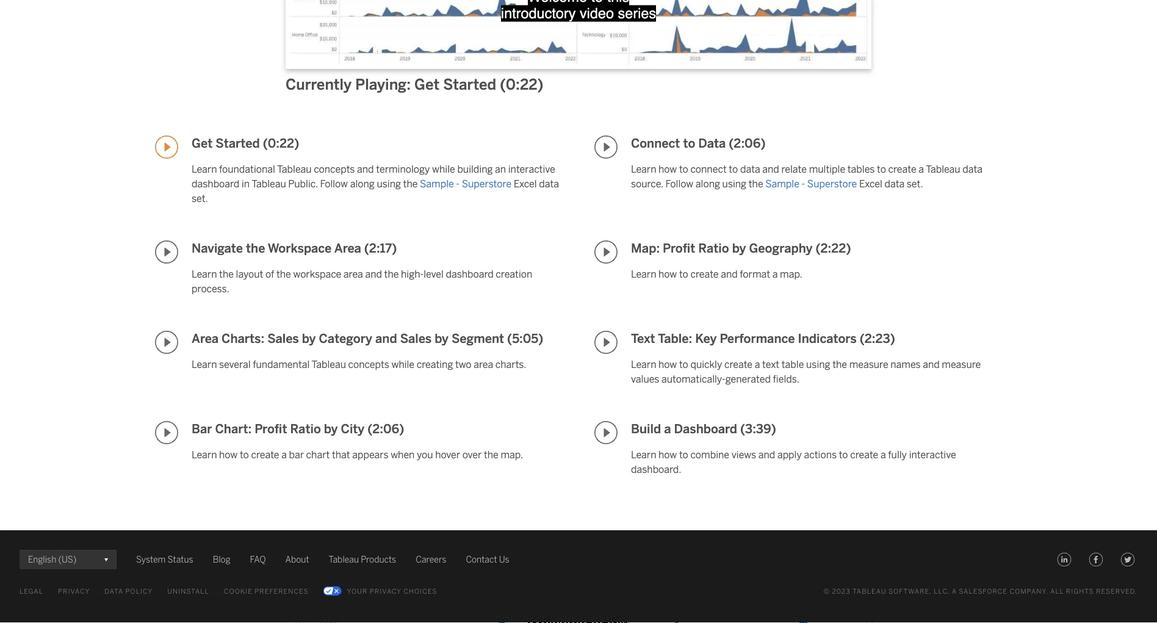 Task type: describe. For each thing, give the bounding box(es) containing it.
- for sample - superstore
[[456, 178, 460, 190]]

level
[[424, 268, 444, 280]]

1 sales from the left
[[268, 331, 299, 346]]

0 vertical spatial profit
[[663, 241, 696, 256]]

create left bar
[[251, 449, 279, 461]]

play video image for map:
[[595, 241, 618, 264]]

learn how to connect to data and relate multiple tables to create a tableau data source. follow along using the
[[631, 163, 983, 190]]

software,
[[889, 587, 932, 596]]

set. inside the excel data set.
[[192, 193, 208, 204]]

category
[[319, 331, 373, 346]]

learn for build
[[631, 449, 657, 461]]

generated
[[726, 373, 771, 385]]

by up format
[[733, 241, 746, 256]]

data policy
[[105, 587, 153, 596]]

a inside learn how to quickly create a text table using the measure names and measure values automatically-generated fields.
[[755, 359, 761, 370]]

sample for sample - superstore excel data set.
[[766, 178, 800, 190]]

high-
[[401, 268, 424, 280]]

uninstall link
[[167, 584, 209, 599]]

tableau inside tableau products 'link'
[[329, 555, 359, 565]]

views
[[732, 449, 757, 461]]

in
[[242, 178, 250, 190]]

a right format
[[773, 268, 778, 280]]

create inside learn how to connect to data and relate multiple tables to create a tableau data source. follow along using the
[[889, 163, 917, 175]]

dashboard
[[674, 422, 738, 437]]

city
[[341, 422, 365, 437]]

and inside learn the layout of the workspace area and the high-level dashboard creation process.
[[365, 268, 382, 280]]

careers
[[416, 555, 447, 565]]

table
[[782, 359, 804, 370]]

create inside learn how to combine views and apply actions to create a fully interactive dashboard.
[[851, 449, 879, 461]]

creating
[[417, 359, 453, 370]]

process.
[[192, 283, 229, 295]]

actions
[[805, 449, 837, 461]]

interactive inside learn foundational tableau concepts and terminology while building an interactive dashboard in tableau public. follow along using the
[[509, 163, 556, 175]]

a inside learn how to connect to data and relate multiple tables to create a tableau data source. follow along using the
[[919, 163, 925, 175]]

0 vertical spatial area
[[334, 241, 361, 256]]

learn how to combine views and apply actions to create a fully interactive dashboard.
[[631, 449, 957, 475]]

rights
[[1067, 587, 1095, 596]]

learn several fundamental tableau concepts while creating two area charts.
[[192, 359, 527, 370]]

learn for map:
[[631, 268, 657, 280]]

1 horizontal spatial ratio
[[699, 241, 730, 256]]

salesforce
[[959, 587, 1008, 596]]

and inside learn how to connect to data and relate multiple tables to create a tableau data source. follow along using the
[[763, 163, 780, 175]]

multiple
[[810, 163, 846, 175]]

you
[[417, 449, 433, 461]]

1 privacy from the left
[[58, 587, 90, 596]]

currently
[[286, 76, 352, 93]]

1 vertical spatial get
[[192, 136, 213, 151]]

how for chart:
[[219, 449, 238, 461]]

- for sample - superstore excel data set.
[[802, 178, 806, 190]]

(2:17)
[[364, 241, 397, 256]]

automatically-
[[662, 373, 726, 385]]

sample - superstore excel data set.
[[766, 178, 924, 190]]

and inside learn how to quickly create a text table using the measure names and measure values automatically-generated fields.
[[923, 359, 940, 370]]

1 horizontal spatial set.
[[907, 178, 924, 190]]

sample - superstore
[[420, 178, 512, 190]]

play video image for get
[[155, 135, 178, 159]]

llc,
[[935, 587, 950, 596]]

play video image for navigate
[[155, 241, 178, 264]]

by up creating
[[435, 331, 449, 346]]

fully
[[889, 449, 907, 461]]

play video image for text
[[595, 331, 618, 354]]

0 horizontal spatial profit
[[255, 422, 287, 437]]

2 excel from the left
[[860, 178, 883, 190]]

over
[[463, 449, 482, 461]]

key
[[696, 331, 717, 346]]

that
[[332, 449, 350, 461]]

play video image for build
[[595, 421, 618, 444]]

and inside learn how to combine views and apply actions to create a fully interactive dashboard.
[[759, 449, 776, 461]]

a left bar
[[282, 449, 287, 461]]

0 horizontal spatial ratio
[[290, 422, 321, 437]]

1 horizontal spatial (0:22)
[[500, 76, 544, 93]]

navigate
[[192, 241, 243, 256]]

1 horizontal spatial data
[[699, 136, 726, 151]]

reserved.
[[1097, 587, 1138, 596]]

blog link
[[213, 553, 231, 567]]

your privacy choices link
[[323, 584, 437, 599]]

names
[[891, 359, 921, 370]]

using inside learn how to quickly create a text table using the measure names and measure values automatically-generated fields.
[[807, 359, 831, 370]]

chart:
[[215, 422, 252, 437]]

about
[[286, 555, 309, 565]]

terminology
[[376, 163, 430, 175]]

1 vertical spatial area
[[192, 331, 219, 346]]

to inside learn how to quickly create a text table using the measure names and measure values automatically-generated fields.
[[680, 359, 689, 370]]

how for profit
[[659, 268, 677, 280]]

sample - superstore link for get started (0:22)
[[420, 178, 512, 190]]

legal
[[20, 587, 43, 596]]

(2:22)
[[816, 241, 852, 256]]

when
[[391, 449, 415, 461]]

build
[[631, 422, 661, 437]]

area inside learn the layout of the workspace area and the high-level dashboard creation process.
[[344, 268, 363, 280]]

learn the layout of the workspace area and the high-level dashboard creation process.
[[192, 268, 533, 295]]

play video image for area
[[155, 331, 178, 354]]

create down map: profit ratio by geography (2:22)
[[691, 268, 719, 280]]

how for a
[[659, 449, 677, 461]]

build a dashboard (3:39)
[[631, 422, 777, 437]]

values
[[631, 373, 660, 385]]

learn how to create a bar chart that appears when you hover over the map.
[[192, 449, 523, 461]]

chart
[[306, 449, 330, 461]]

system status link
[[136, 553, 193, 567]]

and left format
[[721, 268, 738, 280]]

dashboard inside learn the layout of the workspace area and the high-level dashboard creation process.
[[446, 268, 494, 280]]

apply
[[778, 449, 802, 461]]

layout
[[236, 268, 263, 280]]

company.
[[1010, 587, 1049, 596]]

a inside learn how to combine views and apply actions to create a fully interactive dashboard.
[[881, 449, 886, 461]]

1 vertical spatial (0:22)
[[263, 136, 299, 151]]

data inside the excel data set.
[[539, 178, 559, 190]]

of
[[266, 268, 274, 280]]

learn for navigate
[[192, 268, 217, 280]]

bar
[[192, 422, 212, 437]]

learn how to quickly create a text table using the measure names and measure values automatically-generated fields.
[[631, 359, 981, 385]]

performance
[[720, 331, 795, 346]]

learn for text
[[631, 359, 657, 370]]

choices
[[404, 587, 437, 596]]

and inside learn foundational tableau concepts and terminology while building an interactive dashboard in tableau public. follow along using the
[[357, 163, 374, 175]]

cookie
[[224, 587, 253, 596]]

quickly
[[691, 359, 723, 370]]

source.
[[631, 178, 664, 190]]

legal link
[[20, 584, 43, 599]]

2 privacy from the left
[[370, 587, 402, 596]]

by left city
[[324, 422, 338, 437]]

learn for bar
[[192, 449, 217, 461]]

0 horizontal spatial started
[[216, 136, 260, 151]]

relate
[[782, 163, 807, 175]]

©
[[824, 587, 830, 596]]

your
[[347, 587, 368, 596]]

concepts inside learn foundational tableau concepts and terminology while building an interactive dashboard in tableau public. follow along using the
[[314, 163, 355, 175]]

learn for connect
[[631, 163, 657, 175]]

using inside learn foundational tableau concepts and terminology while building an interactive dashboard in tableau public. follow along using the
[[377, 178, 401, 190]]

bar
[[289, 449, 304, 461]]

connect
[[691, 163, 727, 175]]



Task type: vqa. For each thing, say whether or not it's contained in the screenshot.


Task type: locate. For each thing, give the bounding box(es) containing it.
text table: key performance indicators (2:23)
[[631, 331, 896, 346]]

1 - from the left
[[456, 178, 460, 190]]

english
[[28, 555, 56, 565]]

0 horizontal spatial data
[[105, 587, 123, 596]]

1 horizontal spatial interactive
[[910, 449, 957, 461]]

using inside learn how to connect to data and relate multiple tables to create a tableau data source. follow along using the
[[723, 178, 747, 190]]

and up the excel data set.
[[357, 163, 374, 175]]

learn left foundational
[[192, 163, 217, 175]]

while
[[432, 163, 455, 175], [392, 359, 415, 370]]

0 horizontal spatial dashboard
[[192, 178, 240, 190]]

1 vertical spatial interactive
[[910, 449, 957, 461]]

2 sample - superstore link from the left
[[766, 178, 858, 190]]

foundational
[[219, 163, 275, 175]]

2 measure from the left
[[942, 359, 981, 370]]

- down relate
[[802, 178, 806, 190]]

© 2023 tableau software, llc, a salesforce company. all rights reserved.
[[824, 587, 1138, 596]]

sample - superstore link for connect to data (2:06)
[[766, 178, 858, 190]]

2 - from the left
[[802, 178, 806, 190]]

excel down tables
[[860, 178, 883, 190]]

0 horizontal spatial excel
[[514, 178, 537, 190]]

1 vertical spatial map.
[[501, 449, 523, 461]]

1 sample from the left
[[420, 178, 454, 190]]

1 horizontal spatial using
[[723, 178, 747, 190]]

measure down '(2:23)'
[[850, 359, 889, 370]]

play video image
[[155, 135, 178, 159], [595, 421, 618, 444]]

dashboard left in
[[192, 178, 240, 190]]

area
[[334, 241, 361, 256], [192, 331, 219, 346]]

while up sample - superstore
[[432, 163, 455, 175]]

interactive inside learn how to combine views and apply actions to create a fully interactive dashboard.
[[910, 449, 957, 461]]

0 vertical spatial get
[[415, 76, 440, 93]]

1 horizontal spatial sales
[[400, 331, 432, 346]]

a
[[919, 163, 925, 175], [773, 268, 778, 280], [755, 359, 761, 370], [665, 422, 671, 437], [282, 449, 287, 461], [881, 449, 886, 461], [952, 587, 957, 596]]

concepts down area charts: sales by category and sales by segment (5:05)
[[348, 359, 389, 370]]

and down (2:17)
[[365, 268, 382, 280]]

along inside learn how to connect to data and relate multiple tables to create a tableau data source. follow along using the
[[696, 178, 721, 190]]

how inside learn how to combine views and apply actions to create a fully interactive dashboard.
[[659, 449, 677, 461]]

dashboard right level
[[446, 268, 494, 280]]

1 vertical spatial profit
[[255, 422, 287, 437]]

and left relate
[[763, 163, 780, 175]]

along inside learn foundational tableau concepts and terminology while building an interactive dashboard in tableau public. follow along using the
[[350, 178, 375, 190]]

0 horizontal spatial using
[[377, 178, 401, 190]]

(5:05)
[[508, 331, 544, 346]]

creation
[[496, 268, 533, 280]]

1 horizontal spatial while
[[432, 163, 455, 175]]

system
[[136, 555, 166, 565]]

interactive right fully
[[910, 449, 957, 461]]

an
[[495, 163, 506, 175]]

0 horizontal spatial area
[[344, 268, 363, 280]]

privacy link
[[58, 584, 90, 599]]

learn down bar
[[192, 449, 217, 461]]

two
[[456, 359, 472, 370]]

learn how to create and format a map.
[[631, 268, 803, 280]]

2 sample from the left
[[766, 178, 800, 190]]

0 vertical spatial play video image
[[155, 135, 178, 159]]

1 horizontal spatial -
[[802, 178, 806, 190]]

ratio up bar
[[290, 422, 321, 437]]

how inside learn how to connect to data and relate multiple tables to create a tableau data source. follow along using the
[[659, 163, 677, 175]]

1 measure from the left
[[850, 359, 889, 370]]

2 along from the left
[[696, 178, 721, 190]]

1 excel from the left
[[514, 178, 537, 190]]

1 horizontal spatial sample
[[766, 178, 800, 190]]

data
[[699, 136, 726, 151], [105, 587, 123, 596]]

workspace
[[293, 268, 342, 280]]

learn for get
[[192, 163, 217, 175]]

superstore for sample - superstore
[[462, 178, 512, 190]]

connect
[[631, 136, 681, 151]]

measure right names
[[942, 359, 981, 370]]

cookie preferences button
[[224, 584, 309, 599]]

excel data set.
[[192, 178, 559, 204]]

1 horizontal spatial sample - superstore link
[[766, 178, 858, 190]]

a right tables
[[919, 163, 925, 175]]

data
[[741, 163, 761, 175], [963, 163, 983, 175], [539, 178, 559, 190], [885, 178, 905, 190]]

and right names
[[923, 359, 940, 370]]

english (us)
[[28, 555, 77, 565]]

learn foundational tableau concepts and terminology while building an interactive dashboard in tableau public. follow along using the
[[192, 163, 556, 190]]

superstore down multiple at the top right of page
[[808, 178, 858, 190]]

concepts
[[314, 163, 355, 175], [348, 359, 389, 370]]

play video image
[[595, 135, 618, 159], [155, 241, 178, 264], [595, 241, 618, 264], [155, 331, 178, 354], [595, 331, 618, 354], [155, 421, 178, 444]]

learn up dashboard.
[[631, 449, 657, 461]]

0 horizontal spatial follow
[[320, 178, 348, 190]]

the
[[403, 178, 418, 190], [749, 178, 764, 190], [246, 241, 265, 256], [219, 268, 234, 280], [277, 268, 291, 280], [384, 268, 399, 280], [833, 359, 848, 370], [484, 449, 499, 461]]

area left (2:17)
[[334, 241, 361, 256]]

2 superstore from the left
[[808, 178, 858, 190]]

0 vertical spatial map.
[[780, 268, 803, 280]]

0 horizontal spatial play video image
[[155, 135, 178, 159]]

area right two at the left bottom
[[474, 359, 494, 370]]

create inside learn how to quickly create a text table using the measure names and measure values automatically-generated fields.
[[725, 359, 753, 370]]

superstore for sample - superstore excel data set.
[[808, 178, 858, 190]]

follow right public.
[[320, 178, 348, 190]]

how up source.
[[659, 163, 677, 175]]

1 vertical spatial area
[[474, 359, 494, 370]]

how
[[659, 163, 677, 175], [659, 268, 677, 280], [659, 359, 677, 370], [219, 449, 238, 461], [659, 449, 677, 461]]

learn inside learn how to quickly create a text table using the measure names and measure values automatically-generated fields.
[[631, 359, 657, 370]]

by left category
[[302, 331, 316, 346]]

play video image for bar
[[155, 421, 178, 444]]

ratio
[[699, 241, 730, 256], [290, 422, 321, 437]]

2 horizontal spatial using
[[807, 359, 831, 370]]

sample down relate
[[766, 178, 800, 190]]

1 sample - superstore link from the left
[[420, 178, 512, 190]]

how down table:
[[659, 359, 677, 370]]

contact
[[466, 555, 497, 565]]

1 vertical spatial (2:06)
[[368, 422, 404, 437]]

learn left several in the bottom of the page
[[192, 359, 217, 370]]

0 horizontal spatial measure
[[850, 359, 889, 370]]

0 vertical spatial area
[[344, 268, 363, 280]]

0 horizontal spatial sales
[[268, 331, 299, 346]]

profit right map:
[[663, 241, 696, 256]]

blog
[[213, 555, 231, 565]]

sample - superstore link
[[420, 178, 512, 190], [766, 178, 858, 190]]

2 sales from the left
[[400, 331, 432, 346]]

play video image for connect
[[595, 135, 618, 159]]

create left fully
[[851, 449, 879, 461]]

0 vertical spatial data
[[699, 136, 726, 151]]

1 horizontal spatial play video image
[[595, 421, 618, 444]]

ratio up learn how to create and format a map.
[[699, 241, 730, 256]]

interactive right an
[[509, 163, 556, 175]]

and left "apply" at the right bottom
[[759, 449, 776, 461]]

area charts: sales by category and sales by segment (5:05)
[[192, 331, 544, 346]]

sales up fundamental
[[268, 331, 299, 346]]

how for table:
[[659, 359, 677, 370]]

(2:06)
[[729, 136, 766, 151], [368, 422, 404, 437]]

hover
[[435, 449, 460, 461]]

-
[[456, 178, 460, 190], [802, 178, 806, 190]]

using down terminology
[[377, 178, 401, 190]]

(0:22)
[[500, 76, 544, 93], [263, 136, 299, 151]]

text
[[763, 359, 780, 370]]

learn inside learn how to combine views and apply actions to create a fully interactive dashboard.
[[631, 449, 657, 461]]

workspace
[[268, 241, 332, 256]]

the inside learn foundational tableau concepts and terminology while building an interactive dashboard in tableau public. follow along using the
[[403, 178, 418, 190]]

0 horizontal spatial area
[[192, 331, 219, 346]]

superstore
[[462, 178, 512, 190], [808, 178, 858, 190]]

1 vertical spatial while
[[392, 359, 415, 370]]

follow right source.
[[666, 178, 694, 190]]

0 vertical spatial while
[[432, 163, 455, 175]]

sample down terminology
[[420, 178, 454, 190]]

how for to
[[659, 163, 677, 175]]

using right table
[[807, 359, 831, 370]]

0 horizontal spatial (0:22)
[[263, 136, 299, 151]]

learn for area
[[192, 359, 217, 370]]

2023
[[833, 587, 851, 596]]

1 horizontal spatial get
[[415, 76, 440, 93]]

learn
[[192, 163, 217, 175], [631, 163, 657, 175], [192, 268, 217, 280], [631, 268, 657, 280], [192, 359, 217, 370], [631, 359, 657, 370], [192, 449, 217, 461], [631, 449, 657, 461]]

follow inside learn how to connect to data and relate multiple tables to create a tableau data source. follow along using the
[[666, 178, 694, 190]]

a left text
[[755, 359, 761, 370]]

0 vertical spatial started
[[443, 76, 497, 93]]

while left creating
[[392, 359, 415, 370]]

1 horizontal spatial along
[[696, 178, 721, 190]]

1 horizontal spatial dashboard
[[446, 268, 494, 280]]

1 vertical spatial started
[[216, 136, 260, 151]]

1 horizontal spatial profit
[[663, 241, 696, 256]]

status
[[168, 555, 193, 565]]

area
[[344, 268, 363, 280], [474, 359, 494, 370]]

(us)
[[58, 555, 77, 565]]

tables
[[848, 163, 875, 175]]

1 follow from the left
[[320, 178, 348, 190]]

policy
[[125, 587, 153, 596]]

1 horizontal spatial excel
[[860, 178, 883, 190]]

indicators
[[798, 331, 857, 346]]

learn inside learn foundational tableau concepts and terminology while building an interactive dashboard in tableau public. follow along using the
[[192, 163, 217, 175]]

faq
[[250, 555, 266, 565]]

all
[[1051, 587, 1065, 596]]

learn up values
[[631, 359, 657, 370]]

0 horizontal spatial set.
[[192, 193, 208, 204]]

1 horizontal spatial area
[[334, 241, 361, 256]]

follow inside learn foundational tableau concepts and terminology while building an interactive dashboard in tableau public. follow along using the
[[320, 178, 348, 190]]

tableau inside learn how to connect to data and relate multiple tables to create a tableau data source. follow along using the
[[926, 163, 961, 175]]

1 horizontal spatial area
[[474, 359, 494, 370]]

charts:
[[222, 331, 265, 346]]

0 vertical spatial (2:06)
[[729, 136, 766, 151]]

about link
[[286, 553, 309, 567]]

fields.
[[773, 373, 800, 385]]

public.
[[288, 178, 318, 190]]

1 vertical spatial concepts
[[348, 359, 389, 370]]

0 vertical spatial dashboard
[[192, 178, 240, 190]]

1 along from the left
[[350, 178, 375, 190]]

1 horizontal spatial map.
[[780, 268, 803, 280]]

superstore down building
[[462, 178, 512, 190]]

1 horizontal spatial privacy
[[370, 587, 402, 596]]

faq link
[[250, 553, 266, 567]]

the inside learn how to quickly create a text table using the measure names and measure values automatically-generated fields.
[[833, 359, 848, 370]]

0 horizontal spatial along
[[350, 178, 375, 190]]

0 vertical spatial (0:22)
[[500, 76, 544, 93]]

and up learn several fundamental tableau concepts while creating two area charts. in the bottom of the page
[[376, 331, 397, 346]]

0 horizontal spatial superstore
[[462, 178, 512, 190]]

learn down map:
[[631, 268, 657, 280]]

1 vertical spatial play video image
[[595, 421, 618, 444]]

create up generated
[[725, 359, 753, 370]]

0 vertical spatial interactive
[[509, 163, 556, 175]]

1 vertical spatial ratio
[[290, 422, 321, 437]]

measure
[[850, 359, 889, 370], [942, 359, 981, 370]]

playing:
[[356, 76, 411, 93]]

a left fully
[[881, 449, 886, 461]]

learn inside learn the layout of the workspace area and the high-level dashboard creation process.
[[192, 268, 217, 280]]

1 horizontal spatial follow
[[666, 178, 694, 190]]

0 horizontal spatial sample - superstore link
[[420, 178, 512, 190]]

0 horizontal spatial -
[[456, 178, 460, 190]]

navigate the workspace area (2:17)
[[192, 241, 397, 256]]

1 vertical spatial data
[[105, 587, 123, 596]]

excel right sample - superstore
[[514, 178, 537, 190]]

1 horizontal spatial superstore
[[808, 178, 858, 190]]

along right public.
[[350, 178, 375, 190]]

sample - superstore link down building
[[420, 178, 512, 190]]

map. down geography
[[780, 268, 803, 280]]

a right "llc,"
[[952, 587, 957, 596]]

0 horizontal spatial while
[[392, 359, 415, 370]]

started
[[443, 76, 497, 93], [216, 136, 260, 151]]

how up dashboard.
[[659, 449, 677, 461]]

get
[[415, 76, 440, 93], [192, 136, 213, 151]]

how down the chart:
[[219, 449, 238, 461]]

us
[[499, 555, 510, 565]]

a right build
[[665, 422, 671, 437]]

interactive
[[509, 163, 556, 175], [910, 449, 957, 461]]

map. right the over
[[501, 449, 523, 461]]

0 horizontal spatial map.
[[501, 449, 523, 461]]

(3:39)
[[741, 422, 777, 437]]

0 vertical spatial ratio
[[699, 241, 730, 256]]

sample for sample - superstore
[[420, 178, 454, 190]]

privacy down selected language element
[[58, 587, 90, 596]]

the inside learn how to connect to data and relate multiple tables to create a tableau data source. follow along using the
[[749, 178, 764, 190]]

privacy right your
[[370, 587, 402, 596]]

sales up creating
[[400, 331, 432, 346]]

learn inside learn how to connect to data and relate multiple tables to create a tableau data source. follow along using the
[[631, 163, 657, 175]]

contact us link
[[466, 553, 510, 567]]

selected language element
[[28, 550, 108, 570]]

sales
[[268, 331, 299, 346], [400, 331, 432, 346]]

area right workspace
[[344, 268, 363, 280]]

0 horizontal spatial sample
[[420, 178, 454, 190]]

1 horizontal spatial measure
[[942, 359, 981, 370]]

2 follow from the left
[[666, 178, 694, 190]]

profit right the chart:
[[255, 422, 287, 437]]

area left charts:
[[192, 331, 219, 346]]

concepts up public.
[[314, 163, 355, 175]]

learn up process.
[[192, 268, 217, 280]]

format
[[740, 268, 771, 280]]

how down map:
[[659, 268, 677, 280]]

0 horizontal spatial interactive
[[509, 163, 556, 175]]

several
[[219, 359, 251, 370]]

your privacy choices
[[347, 587, 437, 596]]

along down connect
[[696, 178, 721, 190]]

text
[[631, 331, 656, 346]]

0 vertical spatial concepts
[[314, 163, 355, 175]]

table:
[[658, 331, 693, 346]]

1 horizontal spatial (2:06)
[[729, 136, 766, 151]]

1 vertical spatial set.
[[192, 193, 208, 204]]

0 horizontal spatial (2:06)
[[368, 422, 404, 437]]

tableau
[[277, 163, 312, 175], [926, 163, 961, 175], [252, 178, 286, 190], [312, 359, 346, 370], [329, 555, 359, 565], [853, 587, 887, 596]]

1 vertical spatial dashboard
[[446, 268, 494, 280]]

1 superstore from the left
[[462, 178, 512, 190]]

0 horizontal spatial privacy
[[58, 587, 90, 596]]

dashboard inside learn foundational tableau concepts and terminology while building an interactive dashboard in tableau public. follow along using the
[[192, 178, 240, 190]]

while inside learn foundational tableau concepts and terminology while building an interactive dashboard in tableau public. follow along using the
[[432, 163, 455, 175]]

along
[[350, 178, 375, 190], [696, 178, 721, 190]]

0 horizontal spatial get
[[192, 136, 213, 151]]

sample - superstore link down multiple at the top right of page
[[766, 178, 858, 190]]

how inside learn how to quickly create a text table using the measure names and measure values automatically-generated fields.
[[659, 359, 677, 370]]

1 horizontal spatial started
[[443, 76, 497, 93]]

learn up source.
[[631, 163, 657, 175]]

- down building
[[456, 178, 460, 190]]

data policy link
[[105, 584, 153, 599]]

create right tables
[[889, 163, 917, 175]]

(2:23)
[[860, 331, 896, 346]]

and
[[357, 163, 374, 175], [763, 163, 780, 175], [365, 268, 382, 280], [721, 268, 738, 280], [376, 331, 397, 346], [923, 359, 940, 370], [759, 449, 776, 461]]

using down connect
[[723, 178, 747, 190]]

charts.
[[496, 359, 527, 370]]

data left the policy
[[105, 587, 123, 596]]

0 vertical spatial set.
[[907, 178, 924, 190]]

excel inside the excel data set.
[[514, 178, 537, 190]]

data up connect
[[699, 136, 726, 151]]



